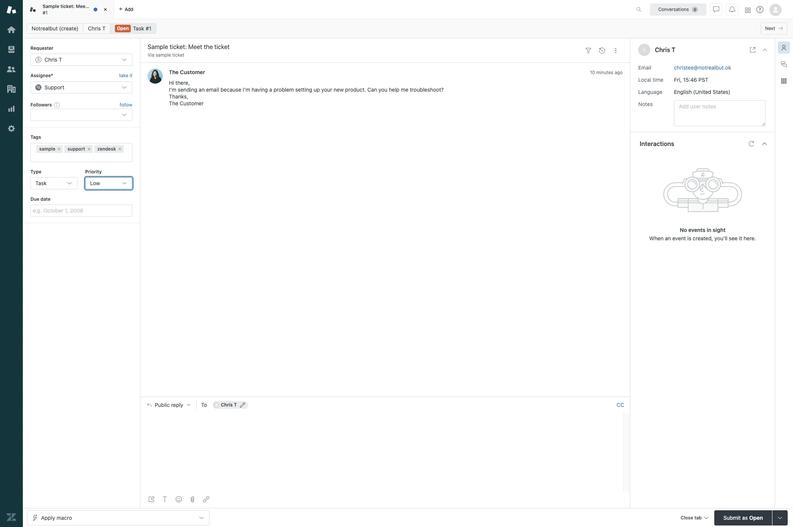 Task type: describe. For each thing, give the bounding box(es) containing it.
events
[[689, 227, 706, 233]]

problem
[[274, 87, 294, 93]]

because
[[221, 87, 242, 93]]

support
[[68, 146, 85, 152]]

hi there, i'm sending an email because i'm having a problem setting up your new product. can you help me troubleshoot? thanks, the customer
[[169, 80, 444, 107]]

ticket inside the sample ticket: meet the ticket #1
[[97, 3, 110, 9]]

due
[[30, 196, 39, 202]]

views image
[[6, 45, 16, 54]]

user image
[[643, 48, 647, 52]]

local time
[[639, 76, 664, 83]]

10 minutes ago text field
[[591, 70, 623, 76]]

followers
[[30, 102, 52, 108]]

add button
[[114, 0, 138, 19]]

close
[[681, 515, 694, 521]]

admin image
[[6, 124, 16, 134]]

support
[[45, 84, 64, 91]]

no events in sight when an event is created, you'll see it here.
[[650, 227, 757, 242]]

reply
[[171, 402, 183, 409]]

#1 inside 'secondary' 'element'
[[146, 25, 152, 32]]

close image inside tab
[[102, 6, 109, 13]]

get started image
[[6, 25, 16, 35]]

chris t inside the requester element
[[45, 56, 62, 63]]

2 i'm from the left
[[243, 87, 250, 93]]

follow button
[[120, 102, 133, 109]]

you'll
[[715, 235, 728, 242]]

an inside "no events in sight when an event is created, you'll see it here."
[[666, 235, 672, 242]]

button displays agent's chat status as invisible. image
[[714, 6, 720, 12]]

a
[[270, 87, 272, 93]]

1 the from the top
[[169, 69, 179, 76]]

public reply
[[155, 402, 183, 409]]

see
[[730, 235, 738, 242]]

here.
[[744, 235, 757, 242]]

sample
[[43, 3, 59, 9]]

macro
[[57, 515, 72, 521]]

10
[[591, 70, 596, 76]]

take it
[[119, 73, 133, 79]]

zendesk
[[97, 146, 116, 152]]

up
[[314, 87, 320, 93]]

due date
[[30, 196, 51, 202]]

as
[[743, 515, 749, 521]]

notes
[[639, 101, 653, 107]]

chris t right christee@notrealbut.ok icon
[[221, 402, 237, 408]]

tab containing sample ticket: meet the ticket
[[23, 0, 114, 19]]

interactions
[[640, 140, 675, 147]]

chris t right user image
[[656, 46, 676, 53]]

submit as open
[[724, 515, 764, 521]]

to
[[201, 402, 207, 409]]

15:46
[[684, 76, 698, 83]]

states)
[[713, 89, 731, 95]]

setting
[[296, 87, 313, 93]]

notrealbut
[[32, 25, 58, 32]]

event
[[673, 235, 687, 242]]

task for task
[[35, 180, 47, 187]]

me
[[401, 87, 409, 93]]

low button
[[85, 177, 133, 190]]

it inside button
[[130, 73, 133, 79]]

remove image for zendesk
[[118, 147, 122, 151]]

notifications image
[[730, 6, 736, 12]]

tabs tab list
[[23, 0, 629, 19]]

Due date field
[[30, 205, 133, 217]]

(create)
[[59, 25, 79, 32]]

minutes
[[597, 70, 614, 76]]

cc button
[[617, 402, 625, 409]]

1 vertical spatial open
[[750, 515, 764, 521]]

via
[[148, 52, 154, 58]]

close tab button
[[678, 511, 712, 527]]

next
[[766, 26, 776, 31]]

it inside "no events in sight when an event is created, you'll see it here."
[[740, 235, 743, 242]]

via sample ticket
[[148, 52, 184, 58]]

english
[[675, 89, 692, 95]]

language
[[639, 89, 663, 95]]

new
[[334, 87, 344, 93]]

christee@notrealbut.ok
[[675, 64, 732, 71]]

zendesk image
[[6, 513, 16, 523]]

task button
[[30, 177, 78, 190]]

filter image
[[586, 47, 592, 54]]

the
[[88, 3, 96, 9]]

english (united states)
[[675, 89, 731, 95]]

customer inside hi there, i'm sending an email because i'm having a problem setting up your new product. can you help me troubleshoot? thanks, the customer
[[180, 100, 204, 107]]

when
[[650, 235, 664, 242]]

avatar image
[[148, 69, 163, 84]]

requester element
[[30, 54, 133, 66]]

cc
[[617, 402, 625, 409]]

the inside hi there, i'm sending an email because i'm having a problem setting up your new product. can you help me troubleshoot? thanks, the customer
[[169, 100, 178, 107]]

assignee* element
[[30, 81, 133, 94]]

ticket actions image
[[613, 47, 619, 54]]

Add user notes text field
[[675, 100, 766, 126]]

chris right christee@notrealbut.ok icon
[[221, 402, 233, 408]]

customers image
[[6, 64, 16, 74]]

main element
[[0, 0, 23, 528]]

no
[[681, 227, 688, 233]]

thanks,
[[169, 93, 188, 100]]

info on adding followers image
[[54, 102, 60, 108]]

submit
[[724, 515, 742, 521]]

email
[[206, 87, 219, 93]]



Task type: vqa. For each thing, say whether or not it's contained in the screenshot.
add
yes



Task type: locate. For each thing, give the bounding box(es) containing it.
having
[[252, 87, 268, 93]]

ago
[[615, 70, 623, 76]]

edit user image
[[240, 403, 246, 408]]

0 vertical spatial close image
[[102, 6, 109, 13]]

it right "take"
[[130, 73, 133, 79]]

1 i'm from the left
[[169, 87, 177, 93]]

chris down requester
[[45, 56, 57, 63]]

0 horizontal spatial #1
[[43, 10, 48, 15]]

remove image for sample
[[57, 147, 61, 151]]

take it button
[[119, 72, 133, 80]]

1 vertical spatial #1
[[146, 25, 152, 32]]

t inside the chris t link
[[102, 25, 106, 32]]

take
[[119, 73, 128, 79]]

0 horizontal spatial task
[[35, 180, 47, 187]]

public
[[155, 402, 170, 409]]

1 vertical spatial the
[[169, 100, 178, 107]]

view more details image
[[750, 47, 757, 53]]

1 horizontal spatial task
[[133, 25, 144, 32]]

0 vertical spatial an
[[199, 87, 205, 93]]

1 horizontal spatial sample
[[156, 52, 171, 58]]

low
[[90, 180, 100, 187]]

0 vertical spatial #1
[[43, 10, 48, 15]]

pst
[[699, 76, 709, 83]]

ticket right the
[[97, 3, 110, 9]]

sending
[[178, 87, 197, 93]]

1 horizontal spatial an
[[666, 235, 672, 242]]

1 vertical spatial task
[[35, 180, 47, 187]]

zendesk products image
[[746, 7, 751, 13]]

sample ticket: meet the ticket #1
[[43, 3, 110, 15]]

2 the from the top
[[169, 100, 178, 107]]

product.
[[345, 87, 366, 93]]

1 vertical spatial an
[[666, 235, 672, 242]]

i'm
[[169, 87, 177, 93], [243, 87, 250, 93]]

user image
[[643, 48, 647, 52]]

organizations image
[[6, 84, 16, 94]]

is
[[688, 235, 692, 242]]

1 horizontal spatial i'm
[[243, 87, 250, 93]]

an left email
[[199, 87, 205, 93]]

1 horizontal spatial it
[[740, 235, 743, 242]]

0 vertical spatial it
[[130, 73, 133, 79]]

help
[[389, 87, 400, 93]]

customer up there,
[[180, 69, 205, 76]]

priority
[[85, 169, 102, 175]]

notrealbut (create)
[[32, 25, 79, 32]]

the down thanks,
[[169, 100, 178, 107]]

remove image right zendesk
[[118, 147, 122, 151]]

you
[[379, 87, 388, 93]]

1 horizontal spatial #1
[[146, 25, 152, 32]]

the customer link
[[169, 69, 205, 76]]

close image right view more details image
[[763, 47, 769, 53]]

1 horizontal spatial close image
[[763, 47, 769, 53]]

type
[[30, 169, 41, 175]]

0 vertical spatial task
[[133, 25, 144, 32]]

task #1
[[133, 25, 152, 32]]

created,
[[694, 235, 714, 242]]

chris inside the requester element
[[45, 56, 57, 63]]

add
[[125, 6, 133, 12]]

0 horizontal spatial sample
[[39, 146, 55, 152]]

1 horizontal spatial open
[[750, 515, 764, 521]]

email
[[639, 64, 652, 71]]

assignee*
[[30, 73, 53, 79]]

fri, 15:46 pst
[[675, 76, 709, 83]]

chris t down requester
[[45, 56, 62, 63]]

#1 inside the sample ticket: meet the ticket #1
[[43, 10, 48, 15]]

task
[[133, 25, 144, 32], [35, 180, 47, 187]]

chris t inside 'secondary' 'element'
[[88, 25, 106, 32]]

#1 down sample
[[43, 10, 48, 15]]

1 vertical spatial it
[[740, 235, 743, 242]]

chris down the
[[88, 25, 101, 32]]

0 horizontal spatial i'm
[[169, 87, 177, 93]]

0 vertical spatial ticket
[[97, 3, 110, 9]]

open inside 'secondary' 'element'
[[117, 26, 129, 31]]

time
[[653, 76, 664, 83]]

ticket
[[97, 3, 110, 9], [172, 52, 184, 58]]

0 vertical spatial open
[[117, 26, 129, 31]]

0 horizontal spatial it
[[130, 73, 133, 79]]

public reply button
[[140, 398, 196, 414]]

chris right user image
[[656, 46, 671, 53]]

1 horizontal spatial remove image
[[118, 147, 122, 151]]

ticket up the customer
[[172, 52, 184, 58]]

secondary element
[[23, 21, 794, 36]]

remove image left support
[[57, 147, 61, 151]]

zendesk support image
[[6, 5, 16, 15]]

open right as
[[750, 515, 764, 521]]

0 horizontal spatial an
[[199, 87, 205, 93]]

close image right the
[[102, 6, 109, 13]]

next button
[[761, 22, 788, 35]]

open left task #1
[[117, 26, 129, 31]]

0 horizontal spatial ticket
[[97, 3, 110, 9]]

conversations
[[659, 6, 690, 12]]

sample
[[156, 52, 171, 58], [39, 146, 55, 152]]

0 horizontal spatial open
[[117, 26, 129, 31]]

meet
[[76, 3, 87, 9]]

an inside hi there, i'm sending an email because i'm having a problem setting up your new product. can you help me troubleshoot? thanks, the customer
[[199, 87, 205, 93]]

t inside the requester element
[[59, 56, 62, 63]]

draft mode image
[[148, 497, 155, 503]]

notrealbut (create) button
[[27, 23, 83, 34]]

displays possible ticket submission types image
[[778, 515, 784, 521]]

#1
[[43, 10, 48, 15], [146, 25, 152, 32]]

close image
[[102, 6, 109, 13], [763, 47, 769, 53]]

sample right via
[[156, 52, 171, 58]]

1 remove image from the left
[[57, 147, 61, 151]]

0 vertical spatial sample
[[156, 52, 171, 58]]

tab
[[23, 0, 114, 19]]

1 vertical spatial ticket
[[172, 52, 184, 58]]

add attachment image
[[190, 497, 196, 503]]

hi
[[169, 80, 174, 86]]

task inside 'popup button'
[[35, 180, 47, 187]]

apply macro
[[41, 515, 72, 521]]

close tab
[[681, 515, 702, 521]]

an left the event
[[666, 235, 672, 242]]

the
[[169, 69, 179, 76], [169, 100, 178, 107]]

(united
[[694, 89, 712, 95]]

events image
[[600, 47, 606, 54]]

follow
[[120, 102, 133, 108]]

the up hi
[[169, 69, 179, 76]]

get help image
[[757, 6, 764, 13]]

chris t
[[88, 25, 106, 32], [656, 46, 676, 53], [45, 56, 62, 63], [221, 402, 237, 408]]

apps image
[[782, 78, 788, 84]]

date
[[41, 196, 51, 202]]

apply
[[41, 515, 55, 521]]

customer down sending
[[180, 100, 204, 107]]

chris t down the
[[88, 25, 106, 32]]

0 horizontal spatial close image
[[102, 6, 109, 13]]

it right see
[[740, 235, 743, 242]]

followers element
[[30, 109, 133, 121]]

your
[[322, 87, 333, 93]]

can
[[368, 87, 377, 93]]

conversations button
[[651, 3, 707, 15]]

tags
[[30, 134, 41, 140]]

task inside 'secondary' 'element'
[[133, 25, 144, 32]]

i'm left 'having' at left
[[243, 87, 250, 93]]

format text image
[[162, 497, 168, 503]]

#1 up via
[[146, 25, 152, 32]]

fri,
[[675, 76, 682, 83]]

insert emojis image
[[176, 497, 182, 503]]

0 vertical spatial the
[[169, 69, 179, 76]]

hide composer image
[[382, 394, 389, 400]]

1 vertical spatial close image
[[763, 47, 769, 53]]

remove image
[[57, 147, 61, 151], [118, 147, 122, 151]]

in
[[707, 227, 712, 233]]

remove image
[[87, 147, 91, 151]]

ticket:
[[61, 3, 75, 9]]

i'm down hi
[[169, 87, 177, 93]]

customer context image
[[782, 45, 788, 51]]

christee@notrealbut.ok image
[[214, 402, 220, 409]]

1 horizontal spatial ticket
[[172, 52, 184, 58]]

2 remove image from the left
[[118, 147, 122, 151]]

chris inside 'secondary' 'element'
[[88, 25, 101, 32]]

requester
[[30, 45, 53, 51]]

add link (cmd k) image
[[203, 497, 209, 503]]

0 vertical spatial customer
[[180, 69, 205, 76]]

there,
[[176, 80, 190, 86]]

chris t link
[[83, 23, 111, 34]]

troubleshoot?
[[410, 87, 444, 93]]

sample down the tags
[[39, 146, 55, 152]]

sight
[[713, 227, 726, 233]]

local
[[639, 76, 652, 83]]

1 vertical spatial sample
[[39, 146, 55, 152]]

1 vertical spatial customer
[[180, 100, 204, 107]]

task down the add
[[133, 25, 144, 32]]

task down the 'type'
[[35, 180, 47, 187]]

task for task #1
[[133, 25, 144, 32]]

customer
[[180, 69, 205, 76], [180, 100, 204, 107]]

10 minutes ago
[[591, 70, 623, 76]]

chris
[[88, 25, 101, 32], [656, 46, 671, 53], [45, 56, 57, 63], [221, 402, 233, 408]]

0 horizontal spatial remove image
[[57, 147, 61, 151]]

the customer
[[169, 69, 205, 76]]

open
[[117, 26, 129, 31], [750, 515, 764, 521]]

reporting image
[[6, 104, 16, 114]]

Subject field
[[146, 42, 581, 51]]



